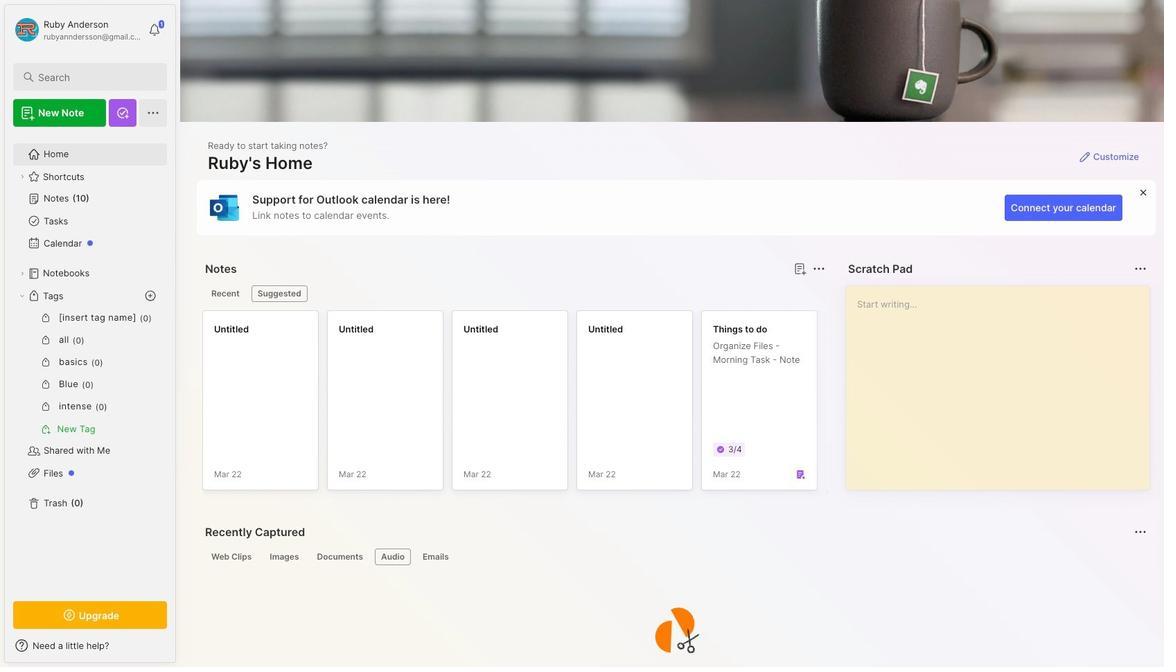 Task type: locate. For each thing, give the bounding box(es) containing it.
None search field
[[38, 69, 155, 85]]

tree inside main element
[[5, 135, 175, 589]]

expand notebooks image
[[18, 270, 26, 278]]

0 vertical spatial tab list
[[205, 286, 823, 302]]

group
[[13, 307, 166, 440]]

tab list
[[205, 286, 823, 302], [205, 549, 1145, 565]]

group inside main element
[[13, 307, 166, 440]]

Start writing… text field
[[857, 286, 1149, 479]]

row group
[[202, 310, 1164, 499]]

more actions image
[[811, 261, 827, 277]]

tab
[[205, 286, 246, 302], [251, 286, 307, 302], [205, 549, 258, 565], [264, 549, 305, 565], [311, 549, 369, 565], [375, 549, 411, 565], [416, 549, 455, 565]]

tree
[[5, 135, 175, 589]]

1 vertical spatial tab list
[[205, 549, 1145, 565]]

Search text field
[[38, 71, 155, 84]]



Task type: vqa. For each thing, say whether or not it's contained in the screenshot.
Start writing… text field
yes



Task type: describe. For each thing, give the bounding box(es) containing it.
expand tags image
[[18, 292, 26, 300]]

main element
[[0, 0, 180, 667]]

none search field inside main element
[[38, 69, 155, 85]]

click to collapse image
[[175, 642, 185, 658]]

Account field
[[13, 16, 141, 44]]

2 tab list from the top
[[205, 549, 1145, 565]]

WHAT'S NEW field
[[5, 635, 175, 657]]

More actions field
[[809, 259, 829, 279]]

1 tab list from the top
[[205, 286, 823, 302]]



